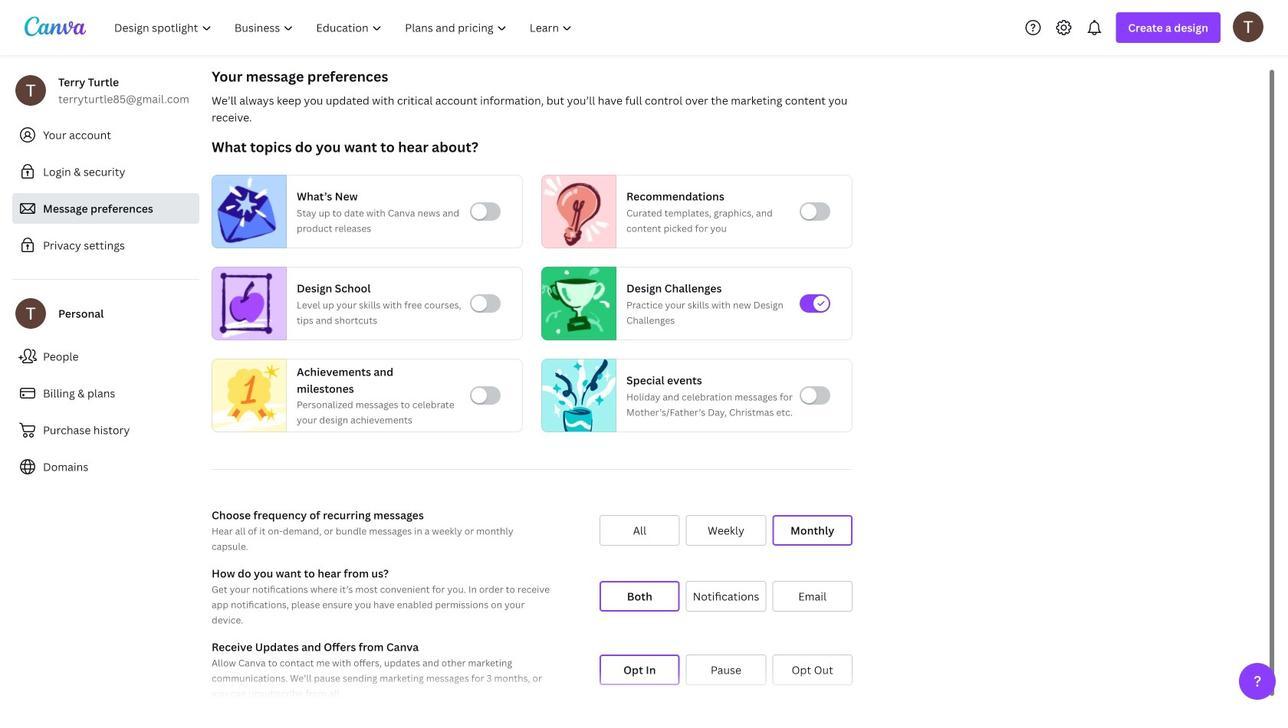 Task type: describe. For each thing, give the bounding box(es) containing it.
top level navigation element
[[104, 12, 586, 43]]



Task type: locate. For each thing, give the bounding box(es) containing it.
topic image
[[213, 175, 280, 249], [542, 175, 610, 249], [213, 267, 280, 341], [542, 267, 610, 341], [213, 356, 286, 436], [542, 356, 616, 436]]

None button
[[600, 516, 680, 546], [686, 516, 767, 546], [773, 516, 853, 546], [600, 582, 680, 612], [686, 582, 767, 612], [773, 582, 853, 612], [600, 655, 680, 686], [686, 655, 767, 686], [773, 655, 853, 686], [600, 516, 680, 546], [686, 516, 767, 546], [773, 516, 853, 546], [600, 582, 680, 612], [686, 582, 767, 612], [773, 582, 853, 612], [600, 655, 680, 686], [686, 655, 767, 686], [773, 655, 853, 686]]

terry turtle image
[[1234, 11, 1264, 42]]



Task type: vqa. For each thing, say whether or not it's contained in the screenshot.
button
yes



